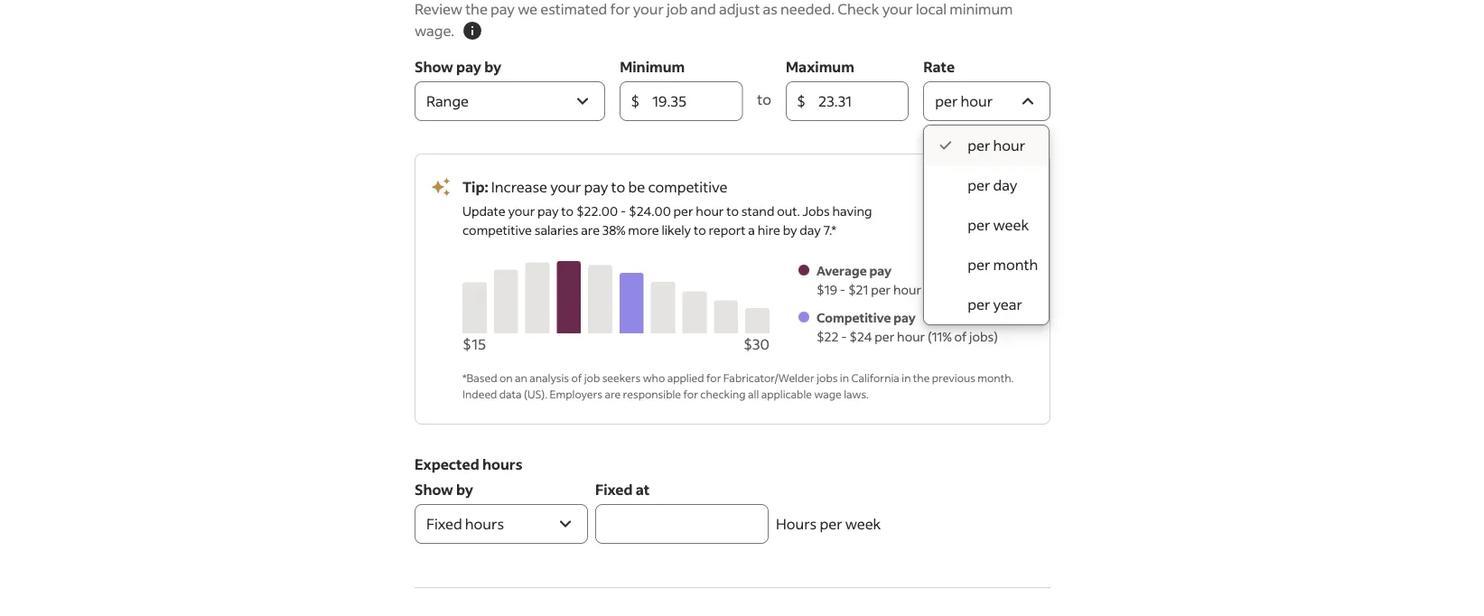 Task type: locate. For each thing, give the bounding box(es) containing it.
1 in from the left
[[840, 371, 850, 385]]

1 vertical spatial for
[[707, 371, 722, 385]]

1 horizontal spatial the
[[914, 371, 930, 385]]

$ down maximum
[[797, 92, 806, 110]]

1 vertical spatial job
[[585, 371, 600, 385]]

estimated
[[541, 0, 608, 18]]

pay right average on the top right
[[870, 263, 892, 279]]

- inside the competitive pay $22 - $24 per hour (11% of jobs)
[[842, 329, 847, 345]]

to
[[758, 90, 772, 108], [612, 178, 626, 196], [562, 203, 574, 219], [727, 203, 739, 219], [694, 222, 706, 238]]

update up per week
[[956, 190, 1007, 209]]

per up likely
[[674, 203, 694, 219]]

*based
[[463, 371, 498, 385]]

hour left (11% in the bottom right of the page
[[898, 329, 926, 345]]

0 horizontal spatial for
[[611, 0, 630, 18]]

hours for expected hours
[[483, 455, 523, 474]]

your left the local in the right top of the page
[[883, 0, 914, 18]]

competitive down "tip:"
[[463, 222, 532, 238]]

are down seekers
[[605, 387, 621, 401]]

2 horizontal spatial by
[[783, 222, 798, 238]]

by down expected hours
[[456, 480, 473, 499]]

$21
[[849, 282, 869, 298]]

-
[[621, 203, 627, 219], [840, 282, 846, 298], [842, 329, 847, 345]]

jobs) inside the competitive pay $22 - $24 per hour (11% of jobs)
[[970, 329, 999, 345]]

0 vertical spatial day
[[994, 176, 1018, 194]]

average
[[817, 263, 867, 279]]

in right the california at the bottom right of page
[[902, 371, 911, 385]]

1 vertical spatial competitive
[[463, 222, 532, 238]]

per right hours
[[820, 515, 843, 533]]

per inside tip: increase your pay to be competitive update your pay to $22.00 - $24.00 per hour to stand out. jobs having competitive salaries are 38% more likely to report a hire by day 7.*
[[674, 203, 694, 219]]

be
[[629, 178, 646, 196]]

38%
[[603, 222, 626, 238]]

jobs) inside average pay $19 - $21 per hour (13% of jobs)
[[968, 282, 996, 298]]

the left previous
[[914, 371, 930, 385]]

pay left we
[[491, 0, 515, 18]]

per inside "dropdown button"
[[936, 92, 958, 110]]

the up tooltip for how salary estimate is determined. image
[[466, 0, 488, 18]]

per hour down rate
[[936, 92, 993, 110]]

2 show from the top
[[415, 480, 454, 499]]

0 vertical spatial are
[[581, 222, 600, 238]]

of inside average pay $19 - $21 per hour (13% of jobs)
[[952, 282, 965, 298]]

7.*
[[824, 222, 837, 238]]

day left 7.*
[[800, 222, 821, 238]]

update down "tip:"
[[463, 203, 506, 219]]

hour up per hour option
[[961, 92, 993, 110]]

local
[[916, 0, 947, 18]]

per right $24
[[875, 329, 895, 345]]

show down wage. in the top of the page
[[415, 57, 454, 76]]

0 vertical spatial hours
[[483, 455, 523, 474]]

1 horizontal spatial update
[[956, 190, 1007, 209]]

by down out.
[[783, 222, 798, 238]]

0 vertical spatial job
[[667, 0, 688, 18]]

0 horizontal spatial day
[[800, 222, 821, 238]]

year
[[994, 295, 1023, 314]]

of
[[952, 282, 965, 298], [955, 329, 967, 345], [572, 371, 582, 385]]

$
[[631, 92, 640, 110], [797, 92, 806, 110]]

2 $ from the left
[[797, 92, 806, 110]]

competitive
[[648, 178, 728, 196], [463, 222, 532, 238]]

responsible
[[623, 387, 682, 401]]

1 horizontal spatial are
[[605, 387, 621, 401]]

0 vertical spatial competitive
[[648, 178, 728, 196]]

show for show by
[[415, 480, 454, 499]]

per right "$21"
[[871, 282, 891, 298]]

0 horizontal spatial job
[[585, 371, 600, 385]]

per hour
[[936, 92, 993, 110], [968, 136, 1026, 155]]

$ for minimum
[[631, 92, 640, 110]]

0 horizontal spatial the
[[466, 0, 488, 18]]

to left be on the left
[[612, 178, 626, 196]]

for right estimated
[[611, 0, 630, 18]]

1 vertical spatial the
[[914, 371, 930, 385]]

1 vertical spatial per hour
[[968, 136, 1026, 155]]

1 show from the top
[[415, 57, 454, 76]]

hour inside average pay $19 - $21 per hour (13% of jobs)
[[894, 282, 922, 298]]

1 vertical spatial are
[[605, 387, 621, 401]]

a
[[749, 222, 756, 238]]

having
[[833, 203, 873, 219]]

pay inside review the pay we estimated for your job and adjust as needed. check your local minimum wage.
[[491, 0, 515, 18]]

of for (13%
[[952, 282, 965, 298]]

fixed inside dropdown button
[[427, 515, 462, 533]]

hour up report
[[696, 203, 724, 219]]

per down the per day
[[968, 216, 991, 234]]

for down applied at the left of the page
[[684, 387, 699, 401]]

hours
[[483, 455, 523, 474], [465, 515, 504, 533]]

applicable
[[762, 387, 813, 401]]

hours per week
[[776, 515, 882, 533]]

0 horizontal spatial update
[[463, 203, 506, 219]]

fixed at
[[596, 480, 650, 499]]

- left "$21"
[[840, 282, 846, 298]]

average pay $19 - $21 per hour (13% of jobs)
[[817, 263, 996, 298]]

1 vertical spatial by
[[783, 222, 798, 238]]

2 in from the left
[[902, 371, 911, 385]]

jobs)
[[968, 282, 996, 298], [970, 329, 999, 345]]

competitive up likely
[[648, 178, 728, 196]]

update
[[956, 190, 1007, 209], [463, 203, 506, 219]]

range button
[[415, 81, 606, 121]]

Fixed at field
[[596, 504, 769, 544]]

- right $22
[[842, 329, 847, 345]]

fixed hours
[[427, 515, 504, 533]]

fixed
[[596, 480, 633, 499], [427, 515, 462, 533]]

1 horizontal spatial in
[[902, 371, 911, 385]]

0 vertical spatial show
[[415, 57, 454, 76]]

1 vertical spatial show
[[415, 480, 454, 499]]

1 horizontal spatial fixed
[[596, 480, 633, 499]]

needed.
[[781, 0, 835, 18]]

your
[[633, 0, 664, 18], [883, 0, 914, 18], [551, 178, 581, 196], [508, 203, 535, 219]]

maximum
[[786, 57, 855, 76]]

0 vertical spatial the
[[466, 0, 488, 18]]

hour
[[961, 92, 993, 110], [994, 136, 1026, 155], [696, 203, 724, 219], [894, 282, 922, 298], [898, 329, 926, 345]]

1 horizontal spatial by
[[485, 57, 502, 76]]

$ down the minimum at the top of page
[[631, 92, 640, 110]]

Maximum field
[[819, 81, 899, 121]]

by up 'range' popup button
[[485, 57, 502, 76]]

job up employers
[[585, 371, 600, 385]]

1 vertical spatial fixed
[[427, 515, 462, 533]]

0 horizontal spatial fixed
[[427, 515, 462, 533]]

1 horizontal spatial $
[[797, 92, 806, 110]]

0 vertical spatial for
[[611, 0, 630, 18]]

job inside "*based on an analysis of job seekers who applied for fabricator/welder jobs in california in the previous month. indeed data (us). employers are responsible for checking all applicable wage laws."
[[585, 371, 600, 385]]

update inside button
[[956, 190, 1007, 209]]

0 horizontal spatial $
[[631, 92, 640, 110]]

for inside review the pay we estimated for your job and adjust as needed. check your local minimum wage.
[[611, 0, 630, 18]]

fixed for fixed at
[[596, 480, 633, 499]]

1 vertical spatial of
[[955, 329, 967, 345]]

hour left (13% in the top of the page
[[894, 282, 922, 298]]

analysis
[[530, 371, 569, 385]]

0 vertical spatial week
[[994, 216, 1030, 234]]

1 vertical spatial hours
[[465, 515, 504, 533]]

*based on an analysis of job seekers who applied for fabricator/welder jobs in california in the previous month. indeed data (us). employers are responsible for checking all applicable wage laws.
[[463, 371, 1014, 401]]

in
[[840, 371, 850, 385], [902, 371, 911, 385]]

by
[[485, 57, 502, 76], [783, 222, 798, 238], [456, 480, 473, 499]]

hour inside tip: increase your pay to be competitive update your pay to $22.00 - $24.00 per hour to stand out. jobs having competitive salaries are 38% more likely to report a hire by day 7.*
[[696, 203, 724, 219]]

0 horizontal spatial in
[[840, 371, 850, 385]]

per inside option
[[968, 136, 991, 155]]

the inside "*based on an analysis of job seekers who applied for fabricator/welder jobs in california in the previous month. indeed data (us). employers are responsible for checking all applicable wage laws."
[[914, 371, 930, 385]]

1 vertical spatial day
[[800, 222, 821, 238]]

tooltip for how salary estimate is determined. image
[[462, 20, 483, 42]]

per left year
[[968, 295, 991, 314]]

of right (11% in the bottom right of the page
[[955, 329, 967, 345]]

of inside "*based on an analysis of job seekers who applied for fabricator/welder jobs in california in the previous month. indeed data (us). employers are responsible for checking all applicable wage laws."
[[572, 371, 582, 385]]

of inside the competitive pay $22 - $24 per hour (11% of jobs)
[[955, 329, 967, 345]]

show down "expected"
[[415, 480, 454, 499]]

day up per week
[[994, 176, 1018, 194]]

jobs) for competitive pay $22 - $24 per hour (11% of jobs)
[[970, 329, 999, 345]]

pay up $22.00
[[584, 178, 609, 196]]

review the pay we estimated for your job and adjust as needed. check your local minimum wage.
[[415, 0, 1014, 40]]

the
[[466, 0, 488, 18], [914, 371, 930, 385]]

1 horizontal spatial job
[[667, 0, 688, 18]]

day
[[994, 176, 1018, 194], [800, 222, 821, 238]]

are down $22.00
[[581, 222, 600, 238]]

0 vertical spatial per hour
[[936, 92, 993, 110]]

the inside review the pay we estimated for your job and adjust as needed. check your local minimum wage.
[[466, 0, 488, 18]]

per week
[[968, 216, 1030, 234]]

1 vertical spatial jobs)
[[970, 329, 999, 345]]

per day
[[968, 176, 1018, 194]]

are inside "*based on an analysis of job seekers who applied for fabricator/welder jobs in california in the previous month. indeed data (us). employers are responsible for checking all applicable wage laws."
[[605, 387, 621, 401]]

2 vertical spatial -
[[842, 329, 847, 345]]

for up checking
[[707, 371, 722, 385]]

of right (13% in the top of the page
[[952, 282, 965, 298]]

previous
[[933, 371, 976, 385]]

per hour inside "dropdown button"
[[936, 92, 993, 110]]

hours inside dropdown button
[[465, 515, 504, 533]]

1 $ from the left
[[631, 92, 640, 110]]

an
[[515, 371, 528, 385]]

1 vertical spatial week
[[846, 515, 882, 533]]

hour up the per day
[[994, 136, 1026, 155]]

1 horizontal spatial week
[[994, 216, 1030, 234]]

$30
[[744, 335, 770, 353]]

review
[[415, 0, 463, 18]]

0 horizontal spatial are
[[581, 222, 600, 238]]

your down increase on the top left
[[508, 203, 535, 219]]

fixed left the at
[[596, 480, 633, 499]]

2 vertical spatial of
[[572, 371, 582, 385]]

week up month
[[994, 216, 1030, 234]]

of up employers
[[572, 371, 582, 385]]

per down rate
[[936, 92, 958, 110]]

in right jobs
[[840, 371, 850, 385]]

per hour up the per day
[[968, 136, 1026, 155]]

1 vertical spatial -
[[840, 282, 846, 298]]

hours down show by
[[465, 515, 504, 533]]

1 horizontal spatial competitive
[[648, 178, 728, 196]]

0 horizontal spatial competitive
[[463, 222, 532, 238]]

hour inside option
[[994, 136, 1026, 155]]

0 vertical spatial -
[[621, 203, 627, 219]]

jobs) down per month
[[968, 282, 996, 298]]

applied
[[668, 371, 705, 385]]

1 horizontal spatial for
[[684, 387, 699, 401]]

week right hours
[[846, 515, 882, 533]]

per hour button
[[924, 81, 1051, 121]]

Minimum field
[[653, 81, 732, 121]]

1 horizontal spatial day
[[994, 176, 1018, 194]]

fixed down show by
[[427, 515, 462, 533]]

0 vertical spatial jobs)
[[968, 282, 996, 298]]

rate
[[924, 57, 955, 76]]

- up '38%'
[[621, 203, 627, 219]]

jobs) down per year
[[970, 329, 999, 345]]

and
[[691, 0, 716, 18]]

per up the per day
[[968, 136, 991, 155]]

0 vertical spatial of
[[952, 282, 965, 298]]

0 horizontal spatial week
[[846, 515, 882, 533]]

per
[[936, 92, 958, 110], [968, 136, 991, 155], [968, 176, 991, 194], [674, 203, 694, 219], [968, 216, 991, 234], [968, 255, 991, 274], [871, 282, 891, 298], [968, 295, 991, 314], [875, 329, 895, 345], [820, 515, 843, 533]]

0 horizontal spatial by
[[456, 480, 473, 499]]

for
[[611, 0, 630, 18], [707, 371, 722, 385], [684, 387, 699, 401]]

salaries
[[535, 222, 579, 238]]

to right minimum field
[[758, 90, 772, 108]]

to right likely
[[694, 222, 706, 238]]

expected hours
[[415, 455, 523, 474]]

- inside average pay $19 - $21 per hour (13% of jobs)
[[840, 282, 846, 298]]

job left and
[[667, 0, 688, 18]]

0 vertical spatial fixed
[[596, 480, 633, 499]]

pay down average pay $19 - $21 per hour (13% of jobs)
[[894, 310, 916, 326]]

hours right "expected"
[[483, 455, 523, 474]]

month.
[[978, 371, 1014, 385]]

show by
[[415, 480, 473, 499]]



Task type: describe. For each thing, give the bounding box(es) containing it.
by inside tip: increase your pay to be competitive update your pay to $22.00 - $24.00 per hour to stand out. jobs having competitive salaries are 38% more likely to report a hire by day 7.*
[[783, 222, 798, 238]]

out.
[[777, 203, 800, 219]]

update inside tip: increase your pay to be competitive update your pay to $22.00 - $24.00 per hour to stand out. jobs having competitive salaries are 38% more likely to report a hire by day 7.*
[[463, 203, 506, 219]]

on
[[500, 371, 513, 385]]

$24
[[850, 329, 873, 345]]

0 vertical spatial by
[[485, 57, 502, 76]]

2 horizontal spatial for
[[707, 371, 722, 385]]

all
[[748, 387, 759, 401]]

jobs) for average pay $19 - $21 per hour (13% of jobs)
[[968, 282, 996, 298]]

wage
[[815, 387, 842, 401]]

hours for fixed hours
[[465, 515, 504, 533]]

per year
[[968, 295, 1023, 314]]

pay inside average pay $19 - $21 per hour (13% of jobs)
[[870, 263, 892, 279]]

show pay by
[[415, 57, 502, 76]]

range
[[427, 92, 469, 110]]

employers
[[550, 387, 603, 401]]

seekers
[[602, 371, 641, 385]]

expected
[[415, 455, 480, 474]]

tip:
[[463, 178, 489, 196]]

likely
[[662, 222, 692, 238]]

checking
[[701, 387, 746, 401]]

hour inside the competitive pay $22 - $24 per hour (11% of jobs)
[[898, 329, 926, 345]]

hire
[[758, 222, 781, 238]]

tip: increase your pay to be competitive update your pay to $22.00 - $24.00 per hour to stand out. jobs having competitive salaries are 38% more likely to report a hire by day 7.*
[[463, 178, 873, 238]]

who
[[643, 371, 665, 385]]

$22.00
[[577, 203, 618, 219]]

more
[[628, 222, 659, 238]]

(11%
[[928, 329, 952, 345]]

indeed
[[463, 387, 497, 401]]

2 vertical spatial for
[[684, 387, 699, 401]]

$ for maximum
[[797, 92, 806, 110]]

per inside average pay $19 - $21 per hour (13% of jobs)
[[871, 282, 891, 298]]

per hour inside option
[[968, 136, 1026, 155]]

per hour option
[[925, 126, 1049, 165]]

2 vertical spatial by
[[456, 480, 473, 499]]

to up report
[[727, 203, 739, 219]]

day inside tip: increase your pay to be competitive update your pay to $22.00 - $24.00 per hour to stand out. jobs having competitive salaries are 38% more likely to report a hire by day 7.*
[[800, 222, 821, 238]]

competitive
[[817, 310, 892, 326]]

pay down tooltip for how salary estimate is determined. image
[[456, 57, 482, 76]]

increase
[[491, 178, 548, 196]]

fixed for fixed hours
[[427, 515, 462, 533]]

hours
[[776, 515, 817, 533]]

laws.
[[844, 387, 869, 401]]

show for show pay by
[[415, 57, 454, 76]]

your left and
[[633, 0, 664, 18]]

per inside the competitive pay $22 - $24 per hour (11% of jobs)
[[875, 329, 895, 345]]

- inside tip: increase your pay to be competitive update your pay to $22.00 - $24.00 per hour to stand out. jobs having competitive salaries are 38% more likely to report a hire by day 7.*
[[621, 203, 627, 219]]

$15
[[463, 335, 486, 353]]

adjust
[[719, 0, 760, 18]]

month
[[994, 255, 1039, 274]]

stand
[[742, 203, 775, 219]]

rate list box
[[925, 126, 1049, 324]]

week inside rate list box
[[994, 216, 1030, 234]]

pay inside the competitive pay $22 - $24 per hour (11% of jobs)
[[894, 310, 916, 326]]

jobs
[[817, 371, 838, 385]]

are inside tip: increase your pay to be competitive update your pay to $22.00 - $24.00 per hour to stand out. jobs having competitive salaries are 38% more likely to report a hire by day 7.*
[[581, 222, 600, 238]]

minimum
[[950, 0, 1014, 18]]

per down per hour option
[[968, 176, 991, 194]]

competitive pay $22 - $24 per hour (11% of jobs)
[[817, 310, 999, 345]]

at
[[636, 480, 650, 499]]

job inside review the pay we estimated for your job and adjust as needed. check your local minimum wage.
[[667, 0, 688, 18]]

check
[[838, 0, 880, 18]]

fixed hours button
[[415, 504, 588, 544]]

hour inside "dropdown button"
[[961, 92, 993, 110]]

we
[[518, 0, 538, 18]]

wage.
[[415, 21, 455, 40]]

- for competitive pay $22 - $24 per hour (11% of jobs)
[[842, 329, 847, 345]]

to up "salaries"
[[562, 203, 574, 219]]

jobs
[[803, 203, 830, 219]]

report
[[709, 222, 746, 238]]

- for average pay $19 - $21 per hour (13% of jobs)
[[840, 282, 846, 298]]

(us).
[[524, 387, 548, 401]]

your up $22.00
[[551, 178, 581, 196]]

minimum
[[620, 57, 685, 76]]

pay up "salaries"
[[538, 203, 559, 219]]

$22
[[817, 329, 839, 345]]

california
[[852, 371, 900, 385]]

$24.00
[[629, 203, 671, 219]]

of for (11%
[[955, 329, 967, 345]]

update button
[[942, 183, 1021, 216]]

data
[[500, 387, 522, 401]]

day inside rate list box
[[994, 176, 1018, 194]]

per month
[[968, 255, 1039, 274]]

as
[[763, 0, 778, 18]]

(13%
[[924, 282, 950, 298]]

fabricator/welder
[[724, 371, 815, 385]]

$19
[[817, 282, 838, 298]]

per left month
[[968, 255, 991, 274]]



Task type: vqa. For each thing, say whether or not it's contained in the screenshot.
STAND
yes



